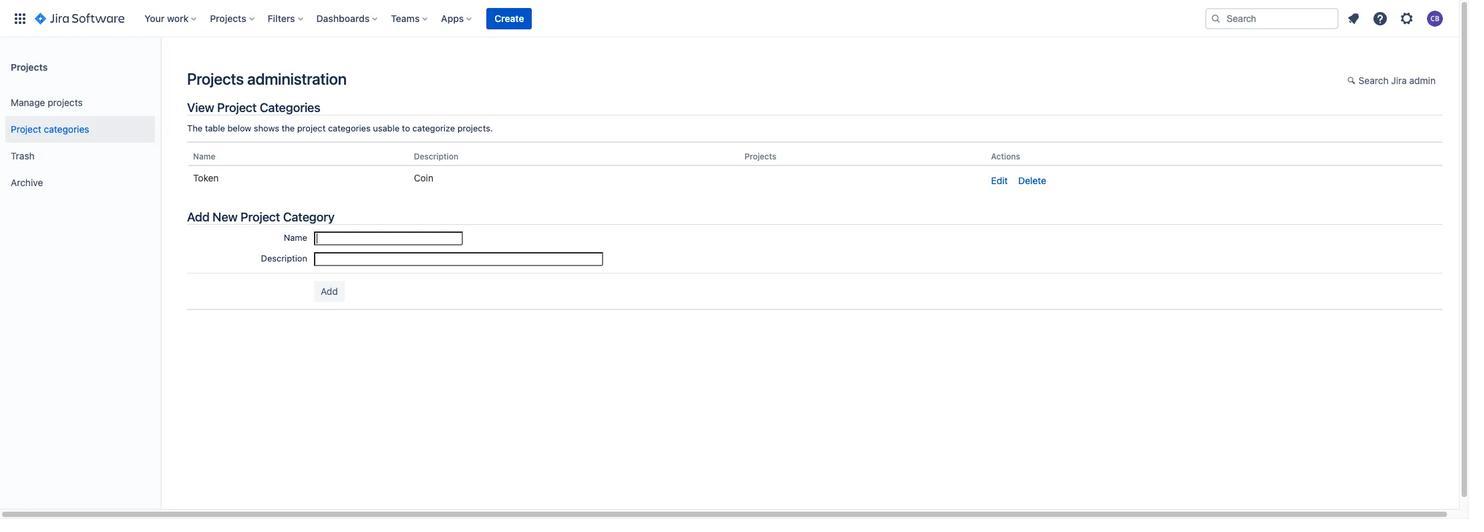 Task type: locate. For each thing, give the bounding box(es) containing it.
category
[[283, 210, 335, 224]]

dashboards button
[[312, 8, 383, 29]]

admin
[[1409, 75, 1436, 86]]

create
[[495, 12, 524, 24]]

description
[[414, 152, 458, 162], [261, 253, 307, 264]]

1 horizontal spatial categories
[[328, 123, 371, 134]]

project categories link
[[5, 116, 155, 143]]

table
[[205, 123, 225, 134]]

project right new
[[241, 210, 280, 224]]

name
[[193, 152, 215, 162], [284, 233, 307, 243]]

banner
[[0, 0, 1459, 37]]

actions
[[991, 152, 1020, 162]]

administration
[[247, 69, 347, 88]]

settings image
[[1399, 10, 1415, 26]]

1 horizontal spatial name
[[284, 233, 307, 243]]

apps button
[[437, 8, 477, 29]]

name down category
[[284, 233, 307, 243]]

projects.
[[457, 123, 493, 134]]

trash
[[11, 150, 35, 161]]

categories left the usable
[[328, 123, 371, 134]]

categories down projects
[[44, 123, 89, 135]]

help image
[[1372, 10, 1388, 26]]

search jira admin
[[1359, 75, 1436, 86]]

projects administration
[[187, 69, 347, 88]]

project categories
[[11, 123, 89, 135]]

create button
[[487, 8, 532, 29]]

2 categories from the left
[[44, 123, 89, 135]]

name up token
[[193, 152, 215, 162]]

0 vertical spatial description
[[414, 152, 458, 162]]

apps
[[441, 12, 464, 24]]

0 horizontal spatial name
[[193, 152, 215, 162]]

0 horizontal spatial description
[[261, 253, 307, 264]]

1 vertical spatial project
[[11, 123, 41, 135]]

None text field
[[314, 253, 603, 267]]

categories
[[328, 123, 371, 134], [44, 123, 89, 135]]

1 categories from the left
[[328, 123, 371, 134]]

projects
[[48, 97, 83, 108]]

filters button
[[264, 8, 308, 29]]

None submit
[[314, 281, 345, 303]]

archive
[[11, 177, 43, 188]]

project down manage on the top of the page
[[11, 123, 41, 135]]

None text field
[[314, 232, 463, 246]]

description down the add new project category
[[261, 253, 307, 264]]

filters
[[268, 12, 295, 24]]

group
[[5, 86, 155, 200]]

token
[[193, 172, 219, 184]]

1 vertical spatial description
[[261, 253, 307, 264]]

1 vertical spatial name
[[284, 233, 307, 243]]

work
[[167, 12, 189, 24]]

to
[[402, 123, 410, 134]]

projects
[[210, 12, 246, 24], [11, 61, 48, 72], [187, 69, 244, 88], [745, 152, 776, 162]]

the table below shows the project categories usable to categorize projects.
[[187, 123, 493, 134]]

project up "below"
[[217, 100, 257, 115]]

1 horizontal spatial description
[[414, 152, 458, 162]]

teams
[[391, 12, 420, 24]]

0 horizontal spatial categories
[[44, 123, 89, 135]]

delete link
[[1018, 175, 1046, 186]]

project
[[217, 100, 257, 115], [11, 123, 41, 135], [241, 210, 280, 224]]

jira software image
[[35, 10, 124, 26], [35, 10, 124, 26]]

0 vertical spatial project
[[217, 100, 257, 115]]

project
[[297, 123, 326, 134]]

new
[[212, 210, 238, 224]]

0 vertical spatial name
[[193, 152, 215, 162]]

edit
[[991, 175, 1008, 186]]

categories
[[260, 100, 320, 115]]

description up coin
[[414, 152, 458, 162]]



Task type: vqa. For each thing, say whether or not it's contained in the screenshot.
Again related to Any Status
no



Task type: describe. For each thing, give the bounding box(es) containing it.
archive link
[[5, 170, 155, 196]]

your
[[144, 12, 165, 24]]

search jira admin link
[[1341, 71, 1442, 92]]

coin
[[414, 172, 433, 184]]

usable
[[373, 123, 400, 134]]

jira
[[1391, 75, 1407, 86]]

the
[[187, 123, 202, 134]]

trash link
[[5, 143, 155, 170]]

view
[[187, 100, 214, 115]]

delete
[[1018, 175, 1046, 186]]

search
[[1359, 75, 1389, 86]]

appswitcher icon image
[[12, 10, 28, 26]]

dashboards
[[316, 12, 370, 24]]

below
[[227, 123, 251, 134]]

Search field
[[1205, 8, 1339, 29]]

notifications image
[[1345, 10, 1362, 26]]

the
[[282, 123, 295, 134]]

2 vertical spatial project
[[241, 210, 280, 224]]

small image
[[1347, 75, 1358, 86]]

manage projects
[[11, 97, 83, 108]]

projects button
[[206, 8, 260, 29]]

shows
[[254, 123, 279, 134]]

manage
[[11, 97, 45, 108]]

view project categories
[[187, 100, 320, 115]]

group containing manage projects
[[5, 86, 155, 200]]

edit link
[[991, 175, 1008, 186]]

your profile and settings image
[[1427, 10, 1443, 26]]

categories inside project categories 'link'
[[44, 123, 89, 135]]

sidebar navigation image
[[146, 53, 175, 80]]

add
[[187, 210, 210, 224]]

banner containing your work
[[0, 0, 1459, 37]]

project inside 'link'
[[11, 123, 41, 135]]

categorize
[[412, 123, 455, 134]]

your work button
[[140, 8, 202, 29]]

search image
[[1211, 13, 1221, 24]]

add new project category
[[187, 210, 335, 224]]

teams button
[[387, 8, 433, 29]]

your work
[[144, 12, 189, 24]]

primary element
[[8, 0, 1205, 37]]

projects inside popup button
[[210, 12, 246, 24]]

manage projects link
[[5, 90, 155, 116]]



